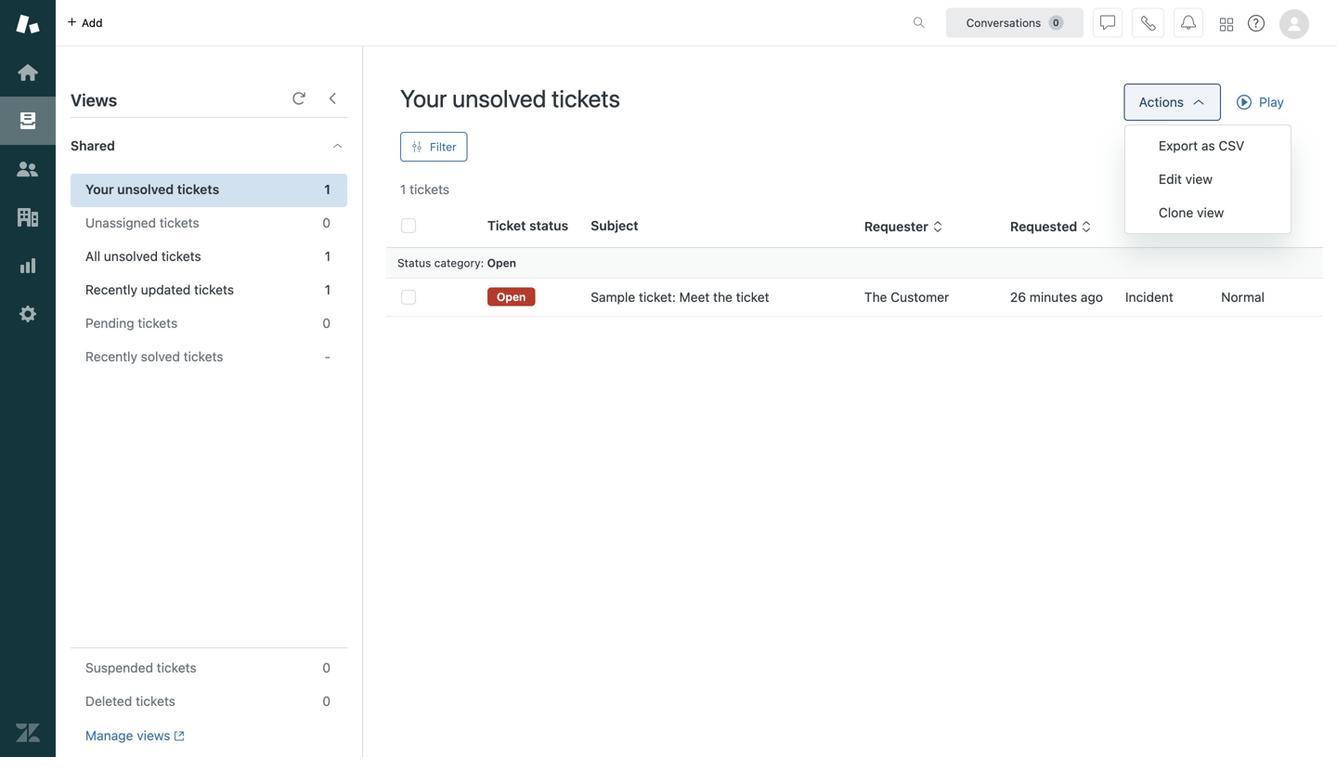 Task type: vqa. For each thing, say whether or not it's contained in the screenshot.
2nd RECENTLY
yes



Task type: describe. For each thing, give the bounding box(es) containing it.
-
[[325, 349, 331, 364]]

shared
[[71, 138, 115, 153]]

views
[[71, 90, 117, 110]]

0 vertical spatial your
[[400, 84, 447, 112]]

unassigned
[[85, 215, 156, 230]]

actions menu
[[1125, 124, 1292, 234]]

recently updated tickets
[[85, 282, 234, 297]]

suspended
[[85, 660, 153, 675]]

status
[[398, 256, 431, 269]]

customer
[[891, 289, 950, 305]]

customers image
[[16, 157, 40, 181]]

zendesk products image
[[1220, 18, 1233, 31]]

get help image
[[1248, 15, 1265, 32]]

ticket status
[[488, 218, 569, 233]]

requested button
[[1011, 218, 1092, 235]]

play button
[[1221, 84, 1300, 121]]

row containing sample ticket: meet the ticket
[[386, 278, 1324, 316]]

add
[[82, 16, 103, 29]]

manage views link
[[85, 727, 185, 744]]

category:
[[434, 256, 484, 269]]

0 vertical spatial open
[[487, 256, 516, 269]]

type button
[[1126, 218, 1171, 235]]

add button
[[56, 0, 114, 46]]

all unsolved tickets
[[85, 248, 201, 264]]

1 vertical spatial unsolved
[[117, 182, 174, 197]]

manage
[[85, 728, 133, 743]]

recently for recently solved tickets
[[85, 349, 137, 364]]

clone
[[1159, 205, 1194, 220]]

0 for pending tickets
[[323, 315, 331, 331]]

subject
[[591, 218, 639, 233]]

admin image
[[16, 302, 40, 326]]

all
[[85, 248, 100, 264]]

sample
[[591, 289, 636, 305]]

csv
[[1219, 138, 1245, 153]]

unassigned tickets
[[85, 215, 199, 230]]

export
[[1159, 138, 1198, 153]]

organizations image
[[16, 205, 40, 229]]

pending
[[85, 315, 134, 331]]

the
[[865, 289, 887, 305]]

main element
[[0, 0, 56, 757]]

collapse views pane image
[[325, 91, 340, 106]]

shared heading
[[56, 118, 362, 174]]

the customer
[[865, 289, 950, 305]]

1 tickets
[[400, 182, 450, 197]]

1 for recently updated tickets
[[325, 282, 331, 297]]

type
[[1126, 219, 1156, 234]]

status category: open
[[398, 256, 516, 269]]

(opens in a new tab) image
[[170, 730, 185, 741]]

views
[[137, 728, 170, 743]]

export as csv
[[1159, 138, 1245, 153]]

1 down filter button
[[400, 182, 406, 197]]

updated
[[141, 282, 191, 297]]

the
[[713, 289, 733, 305]]

ticket:
[[639, 289, 676, 305]]

shared button
[[56, 118, 313, 174]]

priority
[[1222, 219, 1268, 234]]

1 for your unsolved tickets
[[324, 182, 331, 197]]

view for edit view
[[1186, 171, 1213, 187]]

zendesk image
[[16, 721, 40, 745]]



Task type: locate. For each thing, give the bounding box(es) containing it.
pending tickets
[[85, 315, 178, 331]]

incident
[[1126, 289, 1174, 305]]

1 for all unsolved tickets
[[325, 248, 331, 264]]

4 0 from the top
[[323, 693, 331, 709]]

1 recently from the top
[[85, 282, 137, 297]]

filter button
[[400, 132, 468, 162]]

view right clone at the right top
[[1197, 205, 1225, 220]]

0
[[323, 215, 331, 230], [323, 315, 331, 331], [323, 660, 331, 675], [323, 693, 331, 709]]

1 vertical spatial your unsolved tickets
[[85, 182, 219, 197]]

suspended tickets
[[85, 660, 197, 675]]

get started image
[[16, 60, 40, 85]]

your unsolved tickets up filter
[[400, 84, 620, 112]]

filter
[[430, 140, 457, 153]]

1 vertical spatial open
[[497, 290, 526, 303]]

2 0 from the top
[[323, 315, 331, 331]]

open down "ticket"
[[487, 256, 516, 269]]

0 horizontal spatial your
[[85, 182, 114, 197]]

button displays agent's chat status as invisible. image
[[1101, 15, 1116, 30]]

0 vertical spatial recently
[[85, 282, 137, 297]]

recently
[[85, 282, 137, 297], [85, 349, 137, 364]]

requested
[[1011, 219, 1078, 234]]

1 vertical spatial recently
[[85, 349, 137, 364]]

ticket
[[736, 289, 770, 305]]

1 horizontal spatial your unsolved tickets
[[400, 84, 620, 112]]

deleted
[[85, 693, 132, 709]]

tickets
[[552, 84, 620, 112], [177, 182, 219, 197], [410, 182, 450, 197], [160, 215, 199, 230], [161, 248, 201, 264], [194, 282, 234, 297], [138, 315, 178, 331], [184, 349, 223, 364], [157, 660, 197, 675], [136, 693, 175, 709]]

0 vertical spatial your unsolved tickets
[[400, 84, 620, 112]]

your up unassigned
[[85, 182, 114, 197]]

your unsolved tickets
[[400, 84, 620, 112], [85, 182, 219, 197]]

view right edit
[[1186, 171, 1213, 187]]

status
[[529, 218, 569, 233]]

unsolved up unassigned tickets
[[117, 182, 174, 197]]

unsolved up filter
[[453, 84, 547, 112]]

1
[[324, 182, 331, 197], [400, 182, 406, 197], [325, 248, 331, 264], [325, 282, 331, 297]]

row
[[386, 278, 1324, 316]]

priority button
[[1222, 218, 1282, 235]]

open
[[487, 256, 516, 269], [497, 290, 526, 303]]

clone view
[[1159, 205, 1225, 220]]

1 vertical spatial view
[[1197, 205, 1225, 220]]

unsolved down unassigned
[[104, 248, 158, 264]]

1 0 from the top
[[323, 215, 331, 230]]

meet
[[680, 289, 710, 305]]

as
[[1202, 138, 1216, 153]]

26
[[1011, 289, 1026, 305]]

view
[[1186, 171, 1213, 187], [1197, 205, 1225, 220]]

solved
[[141, 349, 180, 364]]

zendesk support image
[[16, 12, 40, 36]]

sample ticket: meet the ticket
[[591, 289, 770, 305]]

views image
[[16, 109, 40, 133]]

sample ticket: meet the ticket link
[[591, 288, 770, 307]]

1 left status
[[325, 248, 331, 264]]

your unsolved tickets up unassigned tickets
[[85, 182, 219, 197]]

1 down collapse views pane image
[[324, 182, 331, 197]]

requester
[[865, 219, 929, 234]]

conversations button
[[946, 8, 1084, 38]]

ago
[[1081, 289, 1103, 305]]

normal
[[1222, 289, 1265, 305]]

ticket
[[488, 218, 526, 233]]

edit view
[[1159, 171, 1213, 187]]

unsolved
[[453, 84, 547, 112], [117, 182, 174, 197], [104, 248, 158, 264]]

notifications image
[[1181, 15, 1196, 30]]

recently for recently updated tickets
[[85, 282, 137, 297]]

refresh views pane image
[[292, 91, 307, 106]]

open inside "row"
[[497, 290, 526, 303]]

open down status category: open
[[497, 290, 526, 303]]

recently solved tickets
[[85, 349, 223, 364]]

2 vertical spatial unsolved
[[104, 248, 158, 264]]

1 horizontal spatial your
[[400, 84, 447, 112]]

minutes
[[1030, 289, 1078, 305]]

requester button
[[865, 218, 944, 235]]

0 vertical spatial view
[[1186, 171, 1213, 187]]

3 0 from the top
[[323, 660, 331, 675]]

0 for suspended tickets
[[323, 660, 331, 675]]

actions
[[1139, 94, 1184, 110]]

1 up -
[[325, 282, 331, 297]]

edit
[[1159, 171, 1182, 187]]

play
[[1260, 94, 1285, 110]]

recently down the pending
[[85, 349, 137, 364]]

1 vertical spatial your
[[85, 182, 114, 197]]

0 for deleted tickets
[[323, 693, 331, 709]]

deleted tickets
[[85, 693, 175, 709]]

0 vertical spatial unsolved
[[453, 84, 547, 112]]

view for clone view
[[1197, 205, 1225, 220]]

2 recently from the top
[[85, 349, 137, 364]]

manage views
[[85, 728, 170, 743]]

0 horizontal spatial your unsolved tickets
[[85, 182, 219, 197]]

your
[[400, 84, 447, 112], [85, 182, 114, 197]]

0 for unassigned tickets
[[323, 215, 331, 230]]

conversations
[[967, 16, 1042, 29]]

recently up the pending
[[85, 282, 137, 297]]

reporting image
[[16, 254, 40, 278]]

actions button
[[1125, 84, 1221, 121]]

your up filter button
[[400, 84, 447, 112]]

26 minutes ago
[[1011, 289, 1103, 305]]



